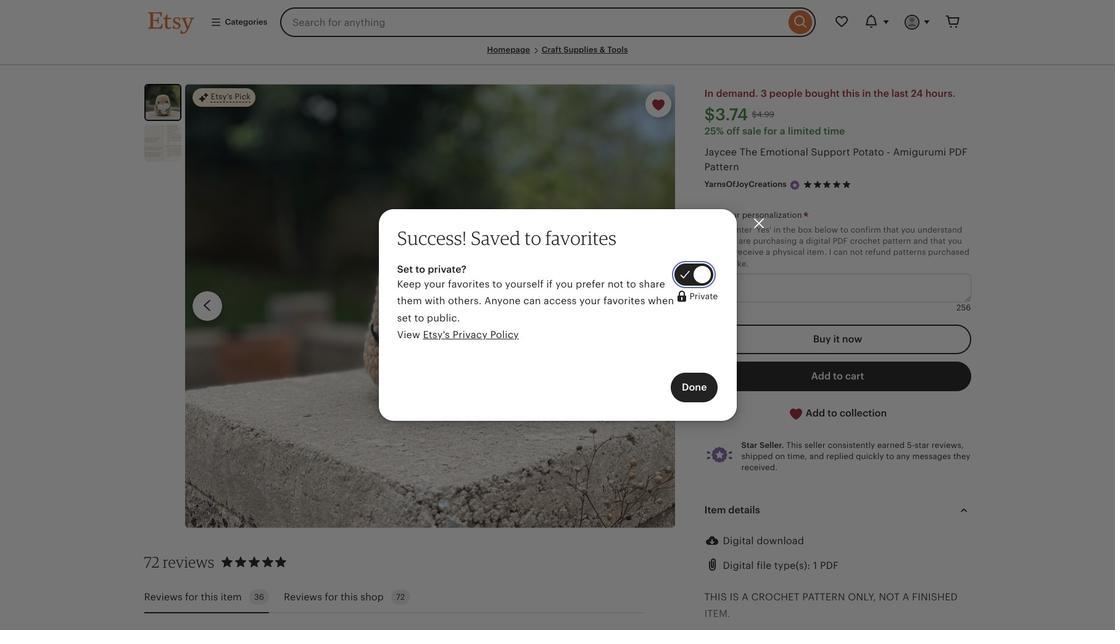 Task type: describe. For each thing, give the bounding box(es) containing it.
item.
[[705, 608, 731, 620]]

this seller consistently earned 5-star reviews, shipped on time, and replied quickly to any messages they received.
[[742, 441, 971, 472]]

jaycee the emotional support potato - amigurumi pdf pattern
[[705, 146, 968, 173]]

pdf inside please enter 'yes' in the box below to confirm that you understand that you are purchasing a digital pdf crochet pattern and that you will not receive a physical item. i can not refund patterns purchased by mistake.
[[833, 237, 848, 246]]

access
[[544, 295, 577, 307]]

policy
[[490, 329, 519, 341]]

seller
[[805, 441, 826, 450]]

5-
[[907, 441, 915, 450]]

item
[[705, 505, 726, 516]]

3
[[761, 88, 767, 99]]

crochet
[[752, 591, 800, 603]]

in inside please enter 'yes' in the box below to confirm that you understand that you are purchasing a digital pdf crochet pattern and that you will not receive a physical item. i can not refund patterns purchased by mistake.
[[774, 225, 781, 235]]

receive
[[735, 248, 764, 257]]

2 vertical spatial pdf
[[820, 560, 839, 571]]

done button
[[671, 373, 718, 402]]

2 horizontal spatial not
[[850, 248, 863, 257]]

earned
[[878, 441, 905, 450]]

set
[[397, 312, 412, 324]]

not
[[879, 591, 900, 603]]

jaycee
[[705, 146, 737, 158]]

tab list containing 36
[[144, 582, 644, 614]]

type(s):
[[775, 560, 811, 571]]

1
[[814, 560, 818, 571]]

item details button
[[694, 496, 982, 526]]

pattern
[[883, 237, 912, 246]]

25% off sale for a limited time
[[705, 125, 845, 137]]

personalization
[[742, 210, 802, 220]]

you left are
[[722, 237, 737, 246]]

etsy's privacy policy link
[[423, 329, 519, 341]]

yourself
[[505, 279, 544, 290]]

this
[[843, 88, 860, 99]]

them
[[397, 295, 422, 307]]

i
[[829, 248, 832, 257]]

to right set
[[414, 312, 424, 324]]

homepage link
[[487, 45, 530, 54]]

etsy's pick button
[[192, 88, 256, 108]]

messages
[[913, 452, 952, 461]]

enter
[[732, 225, 753, 235]]

with
[[425, 295, 446, 307]]

privacy
[[453, 329, 488, 341]]

set to private? keep your favorites to yourself if you prefer not to share them with others. anyone can access your favorites when set to public. view etsy's privacy policy
[[397, 264, 674, 341]]

for
[[764, 125, 778, 137]]

pick
[[235, 92, 251, 102]]

patterns
[[894, 248, 926, 257]]

refund
[[866, 248, 891, 257]]

1 horizontal spatial not
[[720, 248, 733, 257]]

saved
[[471, 227, 521, 249]]

physical
[[773, 248, 805, 257]]

2 vertical spatial a
[[766, 248, 771, 257]]

others.
[[448, 295, 482, 307]]

last
[[892, 88, 909, 99]]

are
[[739, 237, 751, 246]]

please enter 'yes' in the box below to confirm that you understand that you are purchasing a digital pdf crochet pattern and that you will not receive a physical item. i can not refund patterns purchased by mistake.
[[705, 225, 970, 268]]

jaycee the emotional support potato amigurumi pdf pattern image 2 image
[[144, 125, 181, 162]]

star_seller image
[[789, 180, 801, 191]]

this
[[705, 591, 727, 603]]

2 horizontal spatial a
[[799, 237, 804, 246]]

star
[[742, 441, 758, 450]]

homepage
[[487, 45, 530, 54]]

etsy's
[[423, 329, 450, 341]]

this
[[787, 441, 803, 450]]

done
[[682, 381, 707, 393]]

menu bar containing homepage
[[148, 44, 968, 66]]

$4.99
[[752, 110, 775, 119]]

etsy's
[[211, 92, 233, 102]]

-
[[887, 146, 891, 158]]

digital file type(s): 1 pdf
[[723, 560, 839, 571]]

public.
[[427, 312, 460, 324]]

jaycee the emotional support potato amigurumi pdf pattern image 1 image
[[145, 85, 180, 120]]

sale
[[743, 125, 762, 137]]

received.
[[742, 463, 778, 472]]

0 horizontal spatial that
[[705, 237, 720, 246]]

to up anyone
[[493, 279, 503, 290]]

1 vertical spatial favorites
[[448, 279, 490, 290]]

item details
[[705, 505, 760, 516]]

1 horizontal spatial that
[[884, 225, 899, 235]]

prefer
[[576, 279, 605, 290]]

star seller.
[[742, 441, 784, 450]]

keep
[[397, 279, 421, 290]]

below
[[815, 225, 838, 235]]

36
[[254, 593, 264, 602]]

0 vertical spatial in
[[863, 88, 871, 99]]

by
[[705, 259, 714, 268]]

2 horizontal spatial that
[[931, 237, 946, 246]]

digital for digital file type(s): 1 pdf
[[723, 560, 754, 571]]

you up purchased
[[948, 237, 963, 246]]

reviews
[[163, 553, 214, 571]]

set
[[397, 264, 413, 275]]

'yes'
[[755, 225, 772, 235]]



Task type: locate. For each thing, give the bounding box(es) containing it.
and inside the this seller consistently earned 5-star reviews, shipped on time, and replied quickly to any messages they received.
[[810, 452, 824, 461]]

you inside set to private? keep your favorites to yourself if you prefer not to share them with others. anyone can access your favorites when set to public. view etsy's privacy policy
[[556, 279, 573, 290]]

0 vertical spatial and
[[914, 237, 928, 246]]

1 horizontal spatial can
[[834, 248, 848, 257]]

1 vertical spatial and
[[810, 452, 824, 461]]

seller.
[[760, 441, 784, 450]]

0 horizontal spatial 72
[[144, 553, 160, 571]]

to right saved on the left
[[525, 227, 542, 249]]

tools
[[608, 45, 628, 54]]

0 horizontal spatial not
[[608, 279, 624, 290]]

will
[[705, 248, 718, 257]]

in
[[863, 88, 871, 99], [774, 225, 781, 235]]

0 horizontal spatial in
[[774, 225, 781, 235]]

a right not
[[903, 591, 910, 603]]

and down seller at the bottom right
[[810, 452, 824, 461]]

0 horizontal spatial and
[[810, 452, 824, 461]]

replied
[[827, 452, 854, 461]]

in demand. 3 people bought this in the last 24 hours.
[[705, 88, 956, 99]]

can inside set to private? keep your favorites to yourself if you prefer not to share them with others. anyone can access your favorites when set to public. view etsy's privacy policy
[[524, 295, 541, 307]]

72 for 72 reviews
[[144, 553, 160, 571]]

banner
[[126, 0, 990, 44]]

25%
[[705, 125, 724, 137]]

can inside please enter 'yes' in the box below to confirm that you understand that you are purchasing a digital pdf crochet pattern and that you will not receive a physical item. i can not refund patterns purchased by mistake.
[[834, 248, 848, 257]]

box
[[798, 225, 813, 235]]

1 horizontal spatial a
[[780, 125, 786, 137]]

0 horizontal spatial a
[[766, 248, 771, 257]]

1 horizontal spatial the
[[874, 88, 889, 99]]

0 vertical spatial can
[[834, 248, 848, 257]]

a right for
[[780, 125, 786, 137]]

star
[[915, 441, 930, 450]]

the left last
[[874, 88, 889, 99]]

reviews,
[[932, 441, 964, 450]]

digital down details
[[723, 535, 754, 547]]

private
[[690, 291, 718, 301]]

confirm
[[851, 225, 882, 235]]

to inside the this seller consistently earned 5-star reviews, shipped on time, and replied quickly to any messages they received.
[[887, 452, 895, 461]]

you up pattern
[[901, 225, 916, 235]]

when
[[648, 295, 674, 307]]

1 horizontal spatial 72
[[396, 593, 405, 602]]

None search field
[[280, 7, 816, 37]]

craft
[[542, 45, 562, 54]]

support
[[811, 146, 851, 158]]

private?
[[428, 264, 467, 275]]

your up with
[[424, 279, 446, 290]]

purchasing
[[753, 237, 797, 246]]

72 button
[[284, 590, 410, 605]]

that
[[884, 225, 899, 235], [705, 237, 720, 246], [931, 237, 946, 246]]

digital for digital download
[[723, 535, 754, 547]]

emotional
[[760, 146, 809, 158]]

a right is
[[742, 591, 749, 603]]

not inside set to private? keep your favorites to yourself if you prefer not to share them with others. anyone can access your favorites when set to public. view etsy's privacy policy
[[608, 279, 624, 290]]

time,
[[788, 452, 808, 461]]

can
[[834, 248, 848, 257], [524, 295, 541, 307]]

is
[[730, 591, 739, 603]]

to right below
[[841, 225, 849, 235]]

2 vertical spatial your
[[580, 295, 601, 307]]

1 a from the left
[[742, 591, 749, 603]]

that up will
[[705, 237, 720, 246]]

$3.74 $4.99
[[705, 105, 775, 124]]

1 vertical spatial 72
[[396, 593, 405, 602]]

to down earned
[[887, 452, 895, 461]]

0 horizontal spatial can
[[524, 295, 541, 307]]

0 vertical spatial favorites
[[546, 227, 617, 249]]

limited
[[788, 125, 822, 137]]

tab list
[[144, 582, 644, 614]]

&
[[600, 45, 606, 54]]

Add your personalization text field
[[705, 273, 971, 302]]

1 vertical spatial can
[[524, 295, 541, 307]]

success!
[[397, 227, 467, 249]]

and
[[914, 237, 928, 246], [810, 452, 824, 461]]

download
[[757, 535, 805, 547]]

pdf inside the jaycee the emotional support potato - amigurumi pdf pattern
[[949, 146, 968, 158]]

please
[[705, 225, 730, 235]]

2 horizontal spatial your
[[723, 210, 740, 220]]

share
[[639, 279, 665, 290]]

0 vertical spatial pdf
[[949, 146, 968, 158]]

2 a from the left
[[903, 591, 910, 603]]

and up patterns
[[914, 237, 928, 246]]

if
[[547, 279, 553, 290]]

to inside please enter 'yes' in the box below to confirm that you understand that you are purchasing a digital pdf crochet pattern and that you will not receive a physical item. i can not refund patterns purchased by mistake.
[[841, 225, 849, 235]]

any
[[897, 452, 911, 461]]

mistake.
[[716, 259, 749, 268]]

1 vertical spatial the
[[783, 225, 796, 235]]

0 vertical spatial digital
[[723, 535, 754, 547]]

0 horizontal spatial a
[[742, 591, 749, 603]]

to left share
[[627, 279, 637, 290]]

72 inside 72 button
[[396, 593, 405, 602]]

they
[[954, 452, 971, 461]]

to right the set
[[416, 264, 425, 275]]

quickly
[[856, 452, 884, 461]]

24
[[911, 88, 923, 99]]

72
[[144, 553, 160, 571], [396, 593, 405, 602]]

favorites up others.
[[448, 279, 490, 290]]

pattern
[[803, 591, 846, 603]]

0 vertical spatial the
[[874, 88, 889, 99]]

potato
[[853, 146, 884, 158]]

etsy's pick
[[211, 92, 251, 102]]

pdf down below
[[833, 237, 848, 246]]

1 horizontal spatial and
[[914, 237, 928, 246]]

time
[[824, 125, 845, 137]]

you right "if"
[[556, 279, 573, 290]]

not
[[720, 248, 733, 257], [850, 248, 863, 257], [608, 279, 624, 290]]

this is a crochet pattern only, not a finished item.
[[705, 591, 958, 620]]

0 vertical spatial a
[[780, 125, 786, 137]]

to
[[841, 225, 849, 235], [525, 227, 542, 249], [416, 264, 425, 275], [493, 279, 503, 290], [627, 279, 637, 290], [414, 312, 424, 324], [887, 452, 895, 461]]

1 vertical spatial pdf
[[833, 237, 848, 246]]

not down crochet
[[850, 248, 863, 257]]

in up purchasing
[[774, 225, 781, 235]]

0 vertical spatial your
[[723, 210, 740, 220]]

anyone
[[485, 295, 521, 307]]

item.
[[807, 248, 827, 257]]

1 vertical spatial digital
[[723, 560, 754, 571]]

1 horizontal spatial in
[[863, 88, 871, 99]]

your down the prefer
[[580, 295, 601, 307]]

1 horizontal spatial your
[[580, 295, 601, 307]]

menu bar
[[148, 44, 968, 66]]

craft supplies & tools link
[[542, 45, 628, 54]]

off
[[727, 125, 740, 137]]

people
[[770, 88, 803, 99]]

can down yourself
[[524, 295, 541, 307]]

pattern
[[705, 161, 739, 173]]

1 vertical spatial a
[[799, 237, 804, 246]]

purchased
[[929, 248, 970, 257]]

not up mistake.
[[720, 248, 733, 257]]

file
[[757, 560, 772, 571]]

demand.
[[716, 88, 759, 99]]

pdf right amigurumi
[[949, 146, 968, 158]]

digital
[[806, 237, 831, 246]]

and inside please enter 'yes' in the box below to confirm that you understand that you are purchasing a digital pdf crochet pattern and that you will not receive a physical item. i can not refund patterns purchased by mistake.
[[914, 237, 928, 246]]

$3.74
[[705, 105, 748, 124]]

0 horizontal spatial your
[[424, 279, 446, 290]]

1 horizontal spatial a
[[903, 591, 910, 603]]

72 reviews
[[144, 553, 214, 571]]

a down box
[[799, 237, 804, 246]]

on
[[775, 452, 785, 461]]

hours.
[[926, 88, 956, 99]]

finished
[[912, 591, 958, 603]]

pdf
[[949, 146, 968, 158], [833, 237, 848, 246], [820, 560, 839, 571]]

add your personalization
[[705, 210, 805, 220]]

2 vertical spatial favorites
[[604, 295, 646, 307]]

your up the enter
[[723, 210, 740, 220]]

72 for 72
[[396, 593, 405, 602]]

pdf right 1
[[820, 560, 839, 571]]

favorites up the prefer
[[546, 227, 617, 249]]

1 vertical spatial in
[[774, 225, 781, 235]]

36 button
[[144, 590, 269, 605]]

can right i
[[834, 248, 848, 257]]

0 vertical spatial 72
[[144, 553, 160, 571]]

the inside please enter 'yes' in the box below to confirm that you understand that you are purchasing a digital pdf crochet pattern and that you will not receive a physical item. i can not refund patterns purchased by mistake.
[[783, 225, 796, 235]]

that down understand
[[931, 237, 946, 246]]

only,
[[848, 591, 876, 603]]

digital left file
[[723, 560, 754, 571]]

0 horizontal spatial the
[[783, 225, 796, 235]]

favorites down share
[[604, 295, 646, 307]]

1 digital from the top
[[723, 535, 754, 547]]

the left box
[[783, 225, 796, 235]]

the
[[874, 88, 889, 99], [783, 225, 796, 235]]

that up pattern
[[884, 225, 899, 235]]

1 vertical spatial your
[[424, 279, 446, 290]]

you
[[901, 225, 916, 235], [722, 237, 737, 246], [948, 237, 963, 246], [556, 279, 573, 290]]

view
[[397, 329, 420, 341]]

the
[[740, 146, 758, 158]]

success! saved to favorites dialog
[[0, 0, 1116, 630]]

in
[[705, 88, 714, 99]]

in right this
[[863, 88, 871, 99]]

2 digital from the top
[[723, 560, 754, 571]]

not right the prefer
[[608, 279, 624, 290]]

crochet
[[850, 237, 881, 246]]

a down purchasing
[[766, 248, 771, 257]]



Task type: vqa. For each thing, say whether or not it's contained in the screenshot.
IS
yes



